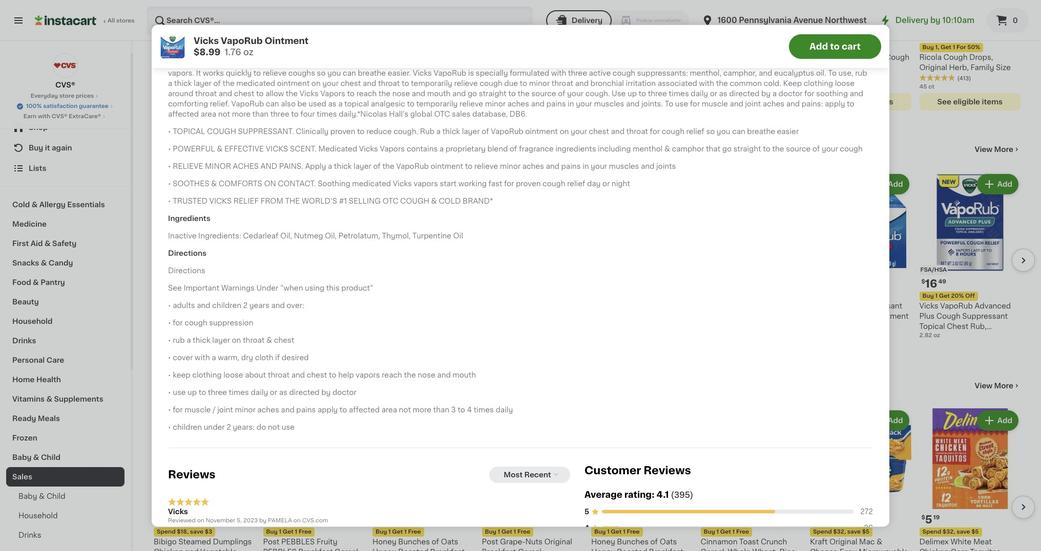 Task type: describe. For each thing, give the bounding box(es) containing it.
1 vertical spatial loose
[[224, 372, 243, 379]]

1 horizontal spatial first
[[154, 144, 180, 155]]

bunches inside the honey bunches of oats honey roasted breakfas
[[617, 539, 649, 546]]

view more for 16
[[975, 146, 1014, 153]]

avenue
[[794, 16, 823, 24]]

buy inside 8 buy 1, get 1 for 50% ricola cough drops, original herb, family size
[[923, 45, 934, 50]]

minor up the years:
[[235, 407, 256, 414]]

product group containing aleve back & muscle pain, 220 mg, tablets
[[591, 0, 693, 122]]

19 inside $ 5 19
[[934, 516, 940, 521]]

area inside 'vicks vaporub topical cough suppressant is brought to you by the world's #1 selling otc cough and cold brand*! vicks vaporub is a topical cough over-the-counter medicine with powerful vicks vapors. it works quickly to relieve coughs so you can breathe easier. vicks vaporub is specially formulated with three active cough suppressants: menthol, camphor, and eucalyptus oil. to use, rub a thick layer of the medicated ointment on your chest and throat to temporarily relieve cough due to minor throat and bronchial irritation associated with the common cold. keep clothing loose around throat and chest to allow the vicks vapors to reach the nose and mouth and go straight to the source of your cough. use up to three times daily or as directed by a doctor for soothing and comforting relief. vaporub can also be used as a topical analgesic to temporarily relieve minor aches and pains in your muscles and joints. to use for muscle and joint aches and pains: apply to affected area not more than three to four times daily.*nicolas hall's global otc sales database, db6.'
[[201, 111, 216, 118]]

see eligible items button down irritation
[[591, 93, 693, 111]]

0 vertical spatial baby & child
[[12, 454, 60, 462]]

relief inside 3 buy 1, get 1 for 50% halls relief honey lemon cough suppressant/oral anesthetic menthol drops
[[283, 54, 304, 61]]

world's
[[302, 198, 337, 205]]

29 up the details
[[168, 30, 176, 36]]

ct right 10
[[380, 84, 386, 90]]

aleve back & muscle pain, 220 mg, tablets
[[591, 54, 686, 71]]

vicks up use,
[[845, 60, 864, 67]]

2 vertical spatial can
[[732, 128, 746, 136]]

not inside 'vicks vaporub topical cough suppressant is brought to you by the world's #1 selling otc cough and cold brand*! vicks vaporub is a topical cough over-the-counter medicine with powerful vicks vapors. it works quickly to relieve coughs so you can breathe easier. vicks vaporub is specially formulated with three active cough suppressants: menthol, camphor, and eucalyptus oil. to use, rub a thick layer of the medicated ointment on your chest and throat to temporarily relieve cough due to minor throat and bronchial irritation associated with the common cold. keep clothing loose around throat and chest to allow the vicks vapors to reach the nose and mouth and go straight to the source of your cough. use up to three times daily or as directed by a doctor for soothing and comforting relief. vaporub can also be used as a topical analgesic to temporarily relieve minor aches and pains in your muscles and joints. to use for muscle and joint aches and pains: apply to affected area not more than three to four times daily.*nicolas hall's global otc sales database, db6.'
[[218, 111, 230, 118]]

vicks down reduce
[[359, 146, 378, 153]]

a right contains
[[440, 146, 444, 153]]

2 oil, from the left
[[325, 233, 337, 240]]

272
[[861, 509, 873, 516]]

8 for kraft original mac & cheese easy microwavabl
[[816, 515, 824, 526]]

for right fast
[[504, 181, 514, 188]]

product group containing 14
[[263, 172, 364, 350]]

fsa/hsa for ricola original herb, cough drops see eligible items button
[[811, 18, 838, 24]]

buy 1, get 1 for 50% for 4
[[813, 45, 871, 50]]

vicks inside vicks vaporub topical chest rub & analgesic ointment, over-the- counter medicine
[[263, 303, 282, 310]]

0 vertical spatial child
[[41, 454, 60, 462]]

view more link for 8
[[975, 381, 1021, 391]]

with up eucalyptus
[[794, 60, 809, 67]]

eligible for theraflu daytime medicine for flu symptom relief
[[735, 98, 762, 106]]

1 horizontal spatial vapors
[[414, 181, 438, 188]]

muscle
[[640, 54, 667, 61]]

1 horizontal spatial so
[[706, 128, 715, 136]]

1 horizontal spatial rub
[[420, 128, 435, 136]]

for down 21
[[805, 90, 815, 98]]

0 horizontal spatial food
[[12, 279, 31, 286]]

care
[[46, 357, 64, 364]]

proprietary
[[446, 146, 486, 153]]

item carousel region for first aid & safety
[[154, 168, 1035, 364]]

ingredients:
[[198, 233, 241, 240]]

0 button
[[987, 8, 1029, 33]]

snacks & candy
[[12, 260, 73, 267]]

1 vertical spatial 2
[[227, 425, 231, 432]]

3 off from the left
[[966, 293, 975, 299]]

ointment inside "vicks vaporub advanced plus cough suppressant topical chest rub, analgesic ointment"
[[957, 333, 991, 341]]

daytime
[[732, 54, 763, 61]]

• children under 2 years: do not use
[[168, 425, 295, 432]]

medicine inside vicks combo pack, ultra concentrated cold and flu medicine 96 ct
[[482, 64, 515, 71]]

aches down • use up to three times daily or as directed by doctor
[[257, 407, 279, 414]]

cvs® link
[[53, 53, 78, 91]]

1 vertical spatial up
[[188, 390, 197, 397]]

associated
[[658, 80, 697, 87]]

2 horizontal spatial not
[[399, 407, 411, 414]]

2 vertical spatial you
[[717, 128, 731, 136]]

cold inside vicks combo pack, ultra concentrated cold and flu medicine 96 ct
[[534, 54, 551, 61]]

49 for honey bunches of oats honey roasted breakfas
[[606, 516, 614, 521]]

a up contains
[[436, 128, 441, 136]]

0 horizontal spatial vicks
[[209, 198, 232, 205]]

layer up "proprietary"
[[462, 128, 480, 136]]

drops inside ricola drops, honey lemon, throat care, extra menthol, liquid center, wrapped drops
[[188, 85, 210, 92]]

to inside button
[[830, 42, 840, 50]]

vaporub down the 30
[[231, 101, 264, 108]]

spend $32, save $5 for 8
[[813, 530, 870, 536]]

on up ingredients
[[560, 128, 569, 136]]

99
[[168, 279, 176, 285]]

2 vertical spatial or
[[270, 390, 277, 397]]

lemon,
[[154, 64, 180, 71]]

off for topical
[[309, 293, 319, 299]]

by down the • keep clothing loose about throat and chest to help vapors reach the nose and mouth
[[321, 390, 331, 397]]

34 ct
[[154, 94, 169, 100]]

roasted inside the honey bunches of oats honey roasted breakfas
[[617, 549, 647, 552]]

selling
[[349, 198, 381, 205]]

0 horizontal spatial doctor
[[333, 390, 357, 397]]

personal care link
[[6, 351, 125, 370]]

0
[[1013, 17, 1018, 24]]

49 for vicks vaporub topical chest rub & analgesic ointment, over-the- counter medicine
[[282, 279, 290, 285]]

quickly
[[226, 70, 252, 77]]

drops, inside 8 buy 1, get 1 for 50% ricola cough drops, original herb, family size
[[970, 54, 993, 61]]

fsa/hsa up $ 16 49
[[921, 267, 947, 273]]

1 directions from the top
[[168, 250, 207, 257]]

vaporub down contains
[[396, 163, 429, 170]]

1 vertical spatial relief
[[567, 181, 585, 188]]

$ for ricola drops, honey lemon, throat care, extra menthol, liquid center, wrapped drops
[[156, 30, 160, 36]]

relieve down selling
[[454, 80, 478, 87]]

ointment inside vicks cough suppressant topical analgesic ointment
[[875, 313, 909, 320]]

breakfast inside 6 buy 1 get 1 free post grape-nuts original breakfast cereal
[[482, 549, 516, 552]]

a up cover
[[187, 337, 191, 345]]

herb, inside 8 buy 1, get 1 for 50% ricola cough drops, original herb, family size
[[949, 64, 969, 71]]

1 drinks link from the top
[[6, 331, 125, 351]]

thick down • for cough suppression on the left bottom of the page
[[193, 337, 210, 345]]

three up joints.
[[648, 90, 667, 98]]

0 horizontal spatial pantry
[[41, 279, 65, 286]]

1 horizontal spatial go
[[723, 146, 732, 153]]

1 vertical spatial use
[[173, 390, 186, 397]]

0 vertical spatial you
[[369, 60, 382, 67]]

pains:
[[802, 101, 823, 108]]

on right 'reviewed'
[[197, 519, 204, 525]]

brand*
[[463, 198, 493, 205]]

• for • cover with a warm, dry cloth if desired
[[168, 355, 171, 362]]

59
[[714, 516, 722, 521]]

3 buy 1 get 20% off from the left
[[923, 293, 975, 299]]

november
[[206, 519, 235, 525]]

post inside the 'post pebbles fruity pebbles breakfast cereal'
[[263, 539, 280, 546]]

white
[[951, 539, 972, 546]]

suppressant
[[275, 60, 319, 67]]

wrapped
[[154, 85, 187, 92]]

by left 10:10am
[[931, 16, 941, 24]]

cough inside "vicks vaporub advanced plus cough suppressant topical chest rub, analgesic ointment"
[[937, 313, 961, 320]]

vaporub up the • powerful & effective vicks scent. medicated vicks vapors contains a proprietary blend of fragrance ingredients including menthol & camphor that go straight to the source of your cough
[[491, 128, 524, 136]]

under
[[257, 285, 278, 292]]

oz for vicks vaporub ointment
[[166, 323, 173, 328]]

oats inside 6 buy 1 get 1 free honey bunches of oats honey roasted breakfas
[[441, 539, 458, 546]]

for inside 3 buy 1, get 1 for 50% halls relief honey lemon cough suppressant/oral anesthetic menthol drops
[[300, 45, 310, 50]]

2 vertical spatial otc
[[383, 198, 399, 205]]

1 vertical spatial area
[[382, 407, 397, 414]]

selling
[[446, 60, 469, 67]]

vaporub inside vicks vaporub topical chest rub & analgesic ointment, over-the- counter medicine
[[284, 303, 317, 310]]

care,
[[207, 64, 226, 71]]

ointment up suppression
[[209, 303, 243, 310]]

guarantee
[[79, 104, 109, 109]]

with right cover
[[195, 355, 210, 362]]

vicks inside "vicks vaporub advanced plus cough suppressant topical chest rub, analgesic ointment"
[[920, 303, 939, 310]]

layer up warm,
[[212, 337, 230, 345]]

1 vertical spatial daily
[[251, 390, 268, 397]]

thick down sales
[[443, 128, 460, 136]]

pamela
[[268, 519, 292, 525]]

• for • topical cough suppressant. clinically proven to reduce cough. rub a thick layer of vaporub ointment on your chest and throat for cough relief so you can breathe easier
[[168, 128, 171, 136]]

the- inside 'vicks vaporub topical cough suppressant is brought to you by the world's #1 selling otc cough and cold brand*! vicks vaporub is a topical cough over-the-counter medicine with powerful vicks vapors. it works quickly to relieve coughs so you can breathe easier. vicks vaporub is specially formulated with three active cough suppressants: menthol, camphor, and eucalyptus oil. to use, rub a thick layer of the medicated ointment on your chest and throat to temporarily relieve cough due to minor throat and bronchial irritation associated with the common cold. keep clothing loose around throat and chest to allow the vicks vapors to reach the nose and mouth and go straight to the source of your cough. use up to three times daily or as directed by a doctor for soothing and comforting relief. vaporub can also be used as a topical analgesic to temporarily relieve minor aches and pains in your muscles and joints. to use for muscle and joint aches and pains: apply to affected area not more than three to four times daily.*nicolas hall's global otc sales database, db6.'
[[714, 60, 729, 67]]

more for 8
[[995, 383, 1014, 390]]

reach inside 'vicks vaporub topical cough suppressant is brought to you by the world's #1 selling otc cough and cold brand*! vicks vaporub is a topical cough over-the-counter medicine with powerful vicks vapors. it works quickly to relieve coughs so you can breathe easier. vicks vaporub is specially formulated with three active cough suppressants: menthol, camphor, and eucalyptus oil. to use, rub a thick layer of the medicated ointment on your chest and throat to temporarily relieve cough due to minor throat and bronchial irritation associated with the common cold. keep clothing loose around throat and chest to allow the vicks vapors to reach the nose and mouth and go straight to the source of your cough. use up to three times daily or as directed by a doctor for soothing and comforting relief. vaporub can also be used as a topical analgesic to temporarily relieve minor aches and pains in your muscles and joints. to use for muscle and joint aches and pains: apply to affected area not more than three to four times daily.*nicolas hall's global otc sales database, db6.'
[[357, 90, 377, 98]]

1.76 inside item carousel region
[[154, 323, 164, 328]]

vitamins & supplements link
[[6, 390, 125, 409]]

product group containing 4
[[810, 0, 912, 111]]

pennsylvania
[[739, 16, 792, 24]]

eligible for ricola cough drops, original herb, family size
[[954, 98, 980, 106]]

if
[[275, 355, 280, 362]]

1 vertical spatial child
[[47, 493, 65, 501]]

0 horizontal spatial muscle
[[185, 407, 211, 414]]

1 horizontal spatial vicks
[[266, 146, 288, 153]]

for right '1.76 oz'
[[173, 320, 183, 327]]

0 horizontal spatial cough
[[207, 128, 236, 136]]

$ for cinnamon toast crunch cereal, whole wheat, rice
[[703, 516, 707, 521]]

1 horizontal spatial reviews
[[644, 466, 691, 477]]

1 inside 3 buy 1, get 1 for 50% halls relief honey lemon cough suppressant/oral anesthetic menthol drops
[[297, 45, 299, 50]]

cold
[[529, 60, 545, 67]]

comforts
[[219, 181, 262, 188]]

relieve up fast
[[475, 163, 498, 170]]

$32, for 8
[[834, 530, 846, 536]]

scent.
[[290, 146, 317, 153]]

see eligible items for ricola original herb, cough drops
[[828, 98, 894, 106]]

1 horizontal spatial 4
[[585, 526, 590, 533]]

chest down ointment, at left bottom
[[274, 337, 294, 345]]

cold
[[439, 198, 461, 205]]

medicated
[[319, 146, 357, 153]]

than inside 'vicks vaporub topical cough suppressant is brought to you by the world's #1 selling otc cough and cold brand*! vicks vaporub is a topical cough over-the-counter medicine with powerful vicks vapors. it works quickly to relieve coughs so you can breathe easier. vicks vaporub is specially formulated with three active cough suppressants: menthol, camphor, and eucalyptus oil. to use, rub a thick layer of the medicated ointment on your chest and throat to temporarily relieve cough due to minor throat and bronchial irritation associated with the common cold. keep clothing loose around throat and chest to allow the vicks vapors to reach the nose and mouth and go straight to the source of your cough. use up to three times daily or as directed by a doctor for soothing and comforting relief. vaporub can also be used as a topical analgesic to temporarily relieve minor aches and pains in your muscles and joints. to use for muscle and joint aches and pains: apply to affected area not more than three to four times daily.*nicolas hall's global otc sales database, db6.'
[[252, 111, 269, 118]]

earn with cvs® extracare® link
[[23, 113, 107, 121]]

ct for ricola drops, honey lemon, throat care, extra menthol, liquid center, wrapped drops
[[163, 94, 169, 100]]

aches down cold.
[[763, 101, 785, 108]]

sales link
[[6, 468, 125, 487]]

by up easier.
[[384, 60, 393, 67]]

cold inside advil cold and flu medicine with ibuprofen
[[392, 54, 409, 61]]

see eligible items button up global
[[373, 93, 474, 111]]

buy inside 3 buy 1, get 1 for 50% halls relief honey lemon cough suppressant/oral anesthetic menthol drops
[[266, 45, 278, 50]]

product group containing vicks combo pack, ultra concentrated cold and flu medicine
[[482, 0, 583, 113]]

due
[[504, 80, 518, 87]]

2 horizontal spatial is
[[630, 60, 636, 67]]

$32, for 5
[[943, 530, 956, 536]]

1 vertical spatial cvs®
[[52, 114, 67, 120]]

$19.49 element
[[810, 278, 912, 291]]

1 horizontal spatial not
[[268, 425, 280, 432]]

1 vertical spatial food & pantry
[[154, 381, 235, 391]]

a up (489)
[[638, 60, 642, 67]]

thick down medicated
[[334, 163, 352, 170]]

(413)
[[958, 76, 971, 81]]

0 horizontal spatial food & pantry link
[[6, 273, 125, 292]]

medicine
[[759, 60, 792, 67]]

help
[[338, 372, 354, 379]]

1 vertical spatial can
[[266, 101, 279, 108]]

1 horizontal spatial daily
[[496, 407, 513, 414]]

vicks cough suppressant topical analgesic ointment button
[[810, 172, 912, 340]]

allergy
[[39, 201, 65, 208]]

$ for kraft original mac & cheese easy microwavabl
[[812, 516, 816, 521]]

1 horizontal spatial is
[[468, 70, 474, 77]]

1 vertical spatial source
[[786, 146, 811, 153]]

1 horizontal spatial ointment
[[431, 163, 463, 170]]

medicine inside vicks vaporub topical chest rub & analgesic ointment, over-the- counter medicine
[[294, 333, 328, 341]]

medicated inside 'vicks vaporub topical cough suppressant is brought to you by the world's #1 selling otc cough and cold brand*! vicks vaporub is a topical cough over-the-counter medicine with powerful vicks vapors. it works quickly to relieve coughs so you can breathe easier. vicks vaporub is specially formulated with three active cough suppressants: menthol, camphor, and eucalyptus oil. to use, rub a thick layer of the medicated ointment on your chest and throat to temporarily relieve cough due to minor throat and bronchial irritation associated with the common cold. keep clothing loose around throat and chest to allow the vicks vapors to reach the nose and mouth and go straight to the source of your cough. use up to three times daily or as directed by a doctor for soothing and comforting relief. vaporub can also be used as a topical analgesic to temporarily relieve minor aches and pains in your muscles and joints. to use for muscle and joint aches and pains: apply to affected area not more than three to four times daily.*nicolas hall's global otc sales database, db6.'
[[236, 80, 275, 87]]

easier.
[[388, 70, 411, 77]]

ricola inside 8 buy 1, get 1 for 50% ricola cough drops, original herb, family size
[[920, 54, 942, 61]]

3 inside 3 buy 1, get 1 for 50% halls relief honey lemon cough suppressant/oral anesthetic menthol drops
[[269, 30, 276, 40]]

over:
[[287, 303, 304, 310]]

1 vertical spatial 4
[[467, 407, 472, 414]]

relief
[[234, 198, 259, 205]]

2 vertical spatial pains
[[296, 407, 316, 414]]

oz for vicks vaporub topical chest rub & analgesic ointment, over-the- counter medicine
[[277, 343, 284, 349]]

minor up $3.00
[[529, 80, 550, 87]]

thick inside 'vicks vaporub topical cough suppressant is brought to you by the world's #1 selling otc cough and cold brand*! vicks vaporub is a topical cough over-the-counter medicine with powerful vicks vapors. it works quickly to relieve coughs so you can breathe easier. vicks vaporub is specially formulated with three active cough suppressants: menthol, camphor, and eucalyptus oil. to use, rub a thick layer of the medicated ointment on your chest and throat to temporarily relieve cough due to minor throat and bronchial irritation associated with the common cold. keep clothing loose around throat and chest to allow the vicks vapors to reach the nose and mouth and go straight to the source of your cough. use up to three times daily or as directed by a doctor for soothing and comforting relief. vaporub can also be used as a topical analgesic to temporarily relieve minor aches and pains in your muscles and joints. to use for muscle and joint aches and pains: apply to affected area not more than three to four times daily.*nicolas hall's global otc sales database, db6.'
[[174, 80, 192, 87]]

a up around
[[168, 80, 172, 87]]

cereal
[[518, 549, 542, 552]]

throat
[[182, 64, 206, 71]]

most
[[504, 472, 523, 479]]

back
[[613, 54, 631, 61]]

1 horizontal spatial safety
[[215, 144, 253, 155]]

fsa/hsa for theraflu daytime medicine for flu symptom relief see eligible items button
[[702, 18, 728, 24]]

1 vertical spatial safety
[[52, 240, 77, 247]]

view for 16
[[975, 146, 993, 153]]

1 horizontal spatial 3
[[451, 407, 456, 414]]

buy inside 6 buy 1 get 1 free post grape-nuts original breakfast cereal
[[485, 530, 497, 536]]

crunch
[[761, 539, 787, 546]]

ct for halls relief honey lemon cough suppressant/oral anesthetic menthol drops
[[272, 94, 278, 100]]

honey inside ricola drops, honey lemon, throat care, extra menthol, liquid center, wrapped drops
[[203, 54, 227, 61]]

items for halls relief honey lemon cough suppressant/oral anesthetic menthol drops
[[326, 109, 346, 116]]

(20)
[[739, 76, 750, 81]]

50% inside 8 buy 1, get 1 for 50% ricola cough drops, original herb, family size
[[968, 45, 981, 50]]

chest inside vicks vaporub topical chest rub & analgesic ointment, over-the- counter medicine
[[263, 313, 285, 320]]

8 inside 8 buy 1, get 1 for 50% ricola cough drops, original herb, family size
[[926, 30, 933, 40]]

1 vertical spatial vapors
[[356, 372, 380, 379]]

suppressant inside vicks cough suppressant topical analgesic ointment
[[857, 303, 903, 310]]

2.82 oz
[[920, 333, 941, 339]]

vicks vaporub ointment $8.99 1.76 oz
[[194, 36, 309, 56]]

rub inside 'vicks vaporub topical cough suppressant is brought to you by the world's #1 selling otc cough and cold brand*! vicks vaporub is a topical cough over-the-counter medicine with powerful vicks vapors. it works quickly to relieve coughs so you can breathe easier. vicks vaporub is specially formulated with three active cough suppressants: menthol, camphor, and eucalyptus oil. to use, rub a thick layer of the medicated ointment on your chest and throat to temporarily relieve cough due to minor throat and bronchial irritation associated with the common cold. keep clothing loose around throat and chest to allow the vicks vapors to reach the nose and mouth and go straight to the source of your cough. use up to three times daily or as directed by a doctor for soothing and comforting relief. vaporub can also be used as a topical analgesic to temporarily relieve minor aches and pains in your muscles and joints. to use for muscle and joint aches and pains: apply to affected area not more than three to four times daily.*nicolas hall's global otc sales database, db6.'
[[855, 70, 867, 77]]

with inside advil cold and flu medicine with ibuprofen
[[373, 64, 388, 71]]

1 vertical spatial apply
[[318, 407, 338, 414]]

throat down "brand*!"
[[552, 80, 574, 87]]

straight inside 'vicks vaporub topical cough suppressant is brought to you by the world's #1 selling otc cough and cold brand*! vicks vaporub is a topical cough over-the-counter medicine with powerful vicks vapors. it works quickly to relieve coughs so you can breathe easier. vicks vaporub is specially formulated with three active cough suppressants: menthol, camphor, and eucalyptus oil. to use, rub a thick layer of the medicated ointment on your chest and throat to temporarily relieve cough due to minor throat and bronchial irritation associated with the common cold. keep clothing loose around throat and chest to allow the vicks vapors to reach the nose and mouth and go straight to the source of your cough. use up to three times daily or as directed by a doctor for soothing and comforting relief. vaporub can also be used as a topical analgesic to temporarily relieve minor aches and pains in your muscles and joints. to use for muscle and joint aches and pains: apply to affected area not more than three to four times daily.*nicolas hall's global otc sales database, db6.'
[[479, 90, 507, 98]]

view more for 8
[[975, 383, 1014, 390]]

cough inside 8 buy 1, get 1 for 50% ricola cough drops, original herb, family size
[[944, 54, 968, 61]]

on inside 'vicks vaporub topical cough suppressant is brought to you by the world's #1 selling otc cough and cold brand*! vicks vaporub is a topical cough over-the-counter medicine with powerful vicks vapors. it works quickly to relieve coughs so you can breathe easier. vicks vaporub is specially formulated with three active cough suppressants: menthol, camphor, and eucalyptus oil. to use, rub a thick layer of the medicated ointment on your chest and throat to temporarily relieve cough due to minor throat and bronchial irritation associated with the common cold. keep clothing loose around throat and chest to allow the vicks vapors to reach the nose and mouth and go straight to the source of your cough. use up to three times daily or as directed by a doctor for soothing and comforting relief. vaporub can also be used as a topical analgesic to temporarily relieve minor aches and pains in your muscles and joints. to use for muscle and joint aches and pains: apply to affected area not more than three to four times daily.*nicolas hall's global otc sales database, db6.'
[[312, 80, 321, 87]]

add button for cough
[[978, 175, 1018, 194]]

see eligible items button for halls relief honey lemon cough suppressant/oral anesthetic menthol drops
[[263, 104, 364, 121]]

apply inside 'vicks vaporub topical cough suppressant is brought to you by the world's #1 selling otc cough and cold brand*! vicks vaporub is a topical cough over-the-counter medicine with powerful vicks vapors. it works quickly to relieve coughs so you can breathe easier. vicks vaporub is specially formulated with three active cough suppressants: menthol, camphor, and eucalyptus oil. to use, rub a thick layer of the medicated ointment on your chest and throat to temporarily relieve cough due to minor throat and bronchial irritation associated with the common cold. keep clothing loose around throat and chest to allow the vicks vapors to reach the nose and mouth and go straight to the source of your cough. use up to three times daily or as directed by a doctor for soothing and comforting relief. vaporub can also be used as a topical analgesic to temporarily relieve minor aches and pains in your muscles and joints. to use for muscle and joint aches and pains: apply to affected area not more than three to four times daily.*nicolas hall's global otc sales database, db6.'
[[825, 101, 845, 108]]

get inside 6 buy 1 get 1 free post grape-nuts original breakfast cereal
[[502, 530, 512, 536]]

3 for from the left
[[847, 45, 857, 50]]

1 vertical spatial pains
[[561, 163, 581, 170]]

minor down the • powerful & effective vicks scent. medicated vicks vapors contains a proprietary blend of fragrance ingredients including menthol & camphor that go straight to the source of your cough
[[500, 163, 521, 170]]

vaporub inside vicks vaporub ointment $8.99 1.76 oz
[[221, 36, 263, 45]]

0 vertical spatial pebbles
[[281, 539, 315, 546]]

2 horizontal spatial 5
[[926, 515, 933, 526]]

aches down the fragrance
[[523, 163, 544, 170]]

frozen
[[12, 435, 37, 442]]

& inside vitamins & supplements link
[[46, 396, 52, 403]]

1 vertical spatial food
[[154, 381, 182, 391]]

ct for ricola cough drops, original herb, family size
[[929, 84, 935, 90]]

1 horizontal spatial first aid & safety
[[154, 144, 253, 155]]

get inside 8 buy 1, get 1 for 50% ricola cough drops, original herb, family size
[[941, 45, 952, 50]]

• adults and children 2 years and over:
[[168, 303, 304, 310]]

$ 6 49 for post
[[265, 515, 285, 526]]

view for 8
[[975, 383, 993, 390]]

items down associated at the right top of the page
[[654, 98, 675, 106]]

0 horizontal spatial cold
[[12, 201, 30, 208]]

hall's
[[389, 111, 409, 118]]

up inside 'vicks vaporub topical cough suppressant is brought to you by the world's #1 selling otc cough and cold brand*! vicks vaporub is a topical cough over-the-counter medicine with powerful vicks vapors. it works quickly to relieve coughs so you can breathe easier. vicks vaporub is specially formulated with three active cough suppressants: menthol, camphor, and eucalyptus oil. to use, rub a thick layer of the medicated ointment on your chest and throat to temporarily relieve cough due to minor throat and bronchial irritation associated with the common cold. keep clothing loose around throat and chest to allow the vicks vapors to reach the nose and mouth and go straight to the source of your cough. use up to three times daily or as directed by a doctor for soothing and comforting relief. vaporub can also be used as a topical analgesic to temporarily relieve minor aches and pains in your muscles and joints. to use for muscle and joint aches and pains: apply to affected area not more than three to four times daily.*nicolas hall's global otc sales database, db6.'
[[628, 90, 637, 98]]

relieve down halls
[[263, 70, 287, 77]]

0 horizontal spatial topical
[[223, 60, 248, 67]]

corn
[[951, 549, 969, 552]]

minor up database,
[[485, 101, 506, 108]]

or inside 'vicks vaporub topical cough suppressant is brought to you by the world's #1 selling otc cough and cold brand*! vicks vaporub is a topical cough over-the-counter medicine with powerful vicks vapors. it works quickly to relieve coughs so you can breathe easier. vicks vaporub is specially formulated with three active cough suppressants: menthol, camphor, and eucalyptus oil. to use, rub a thick layer of the medicated ointment on your chest and throat to temporarily relieve cough due to minor throat and bronchial irritation associated with the common cold. keep clothing loose around throat and chest to allow the vicks vapors to reach the nose and mouth and go straight to the source of your cough. use up to three times daily or as directed by a doctor for soothing and comforting relief. vaporub can also be used as a topical analgesic to temporarily relieve minor aches and pains in your muscles and joints. to use for muscle and joint aches and pains: apply to affected area not more than three to four times daily.*nicolas hall's global otc sales database, db6.'
[[710, 90, 718, 98]]

1600 pennsylvania avenue northwest button
[[701, 6, 867, 35]]

item carousel region for food & pantry
[[154, 405, 1035, 552]]

oz inside vicks vaporub ointment $8.99 1.76 oz
[[243, 48, 254, 56]]

wheat,
[[753, 549, 778, 552]]

original inside kraft original mac & cheese easy microwavabl
[[830, 539, 858, 546]]

1 horizontal spatial than
[[433, 407, 450, 414]]

on right pamela
[[294, 519, 301, 525]]

chest down desired
[[307, 372, 327, 379]]

with up shop
[[38, 114, 50, 120]]

1 vertical spatial pebbles
[[263, 549, 297, 552]]

see eligible items down irritation
[[609, 98, 675, 106]]

1 vertical spatial cough.
[[394, 128, 418, 136]]

blend
[[488, 146, 508, 153]]

vicks inside vicks cough suppressant topical analgesic ointment
[[810, 303, 829, 310]]

/
[[213, 407, 216, 414]]

5 for 5
[[585, 509, 589, 516]]

throat up dry at left bottom
[[243, 337, 265, 345]]

joints
[[657, 163, 676, 170]]

3 1, from the left
[[826, 45, 830, 50]]

buy 1 get 20% off for ointment
[[157, 293, 209, 299]]

0 vertical spatial to
[[828, 70, 837, 77]]

0 horizontal spatial to
[[665, 101, 674, 108]]

1 vertical spatial medicated
[[352, 181, 391, 188]]

eligible down irritation
[[625, 98, 652, 106]]

0 horizontal spatial you
[[328, 70, 341, 77]]

for inside theraflu daytime medicine for flu symptom relief
[[701, 64, 711, 71]]

fsa/hsa for see eligible items button above global
[[374, 18, 400, 24]]

$ 8 29 for ricola
[[156, 30, 176, 40]]

3 20% from the left
[[952, 293, 964, 299]]

100% satisfaction guarantee
[[26, 104, 109, 109]]

buy 1 get 1 free for cinnamon
[[704, 530, 749, 536]]

menthol,
[[154, 74, 185, 81]]

0 vertical spatial first aid & safety link
[[154, 144, 253, 156]]

vicks up active
[[575, 60, 594, 67]]

1 horizontal spatial children
[[212, 303, 241, 310]]

cough inside vicks cough suppressant topical analgesic ointment
[[831, 303, 855, 310]]

1 horizontal spatial proven
[[516, 181, 541, 188]]

add for vicks vaporub ointment
[[232, 181, 247, 188]]

cold & allergy essentials
[[12, 201, 105, 208]]

$ for ricola original herb, cough drops
[[812, 30, 816, 36]]

aches up db6.
[[508, 101, 529, 108]]

a right apply
[[328, 163, 332, 170]]

throat down easier.
[[378, 80, 400, 87]]

frozen link
[[6, 429, 125, 448]]

save for 5
[[957, 530, 970, 536]]

1 horizontal spatial as
[[328, 101, 337, 108]]

save for 8
[[848, 530, 861, 536]]

1, inside 8 buy 1, get 1 for 50% ricola cough drops, original herb, family size
[[936, 45, 940, 50]]

vicks down the • relieve minor aches and pains. apply a thick layer of the vaporub ointment to relieve minor aches and pains in your muscles and joints
[[393, 181, 412, 188]]

1 vertical spatial first aid & safety
[[12, 240, 77, 247]]

1 horizontal spatial use
[[282, 425, 295, 432]]

relieve up sales
[[460, 101, 483, 108]]

three up /
[[208, 390, 227, 397]]

three down also
[[270, 111, 289, 118]]

$10.99 element
[[701, 29, 802, 42]]

kraft
[[810, 539, 828, 546]]

1 vertical spatial otc
[[434, 111, 450, 118]]

pains.
[[279, 163, 303, 170]]

chest down brought
[[341, 80, 361, 87]]

flu inside theraflu daytime medicine for flu symptom relief
[[713, 64, 723, 71]]

three down "brand*!"
[[568, 70, 587, 77]]

see eligible items button for ricola original herb, cough drops
[[810, 93, 912, 111]]

1 horizontal spatial in
[[583, 163, 589, 170]]

49 for vicks vaporub advanced plus cough suppressant topical chest rub, analgesic ointment
[[939, 279, 947, 285]]

pain,
[[668, 54, 686, 61]]

home health link
[[6, 370, 125, 390]]

1 vertical spatial (395)
[[671, 492, 694, 500]]

of inside 6 buy 1 get 1 free honey bunches of oats honey roasted breakfas
[[432, 539, 439, 546]]

oz right 2.82
[[934, 333, 941, 339]]

• for • for cough suppression
[[168, 320, 171, 327]]

1 horizontal spatial topical
[[344, 101, 369, 108]]

for down associated at the right top of the page
[[690, 101, 700, 108]]

1 vertical spatial nose
[[418, 372, 436, 379]]

more for 16
[[995, 146, 1014, 153]]

a down cold.
[[773, 90, 777, 98]]

29 for 19
[[825, 516, 832, 521]]

5 19
[[160, 515, 174, 526]]

ibuprofen
[[390, 64, 425, 71]]

items up sales
[[435, 98, 456, 106]]

get inside 3 buy 1, get 1 for 50% halls relief honey lemon cough suppressant/oral anesthetic menthol drops
[[284, 45, 295, 50]]

$ for delimex white meat chicken corn taquito
[[922, 516, 926, 521]]

items for ricola cough drops, original herb, family size
[[982, 98, 1003, 106]]

original inside ricola original herb, cough drops
[[834, 54, 862, 61]]

fsa/hsa for halls relief honey lemon cough suppressant/oral anesthetic menthol drops's see eligible items button
[[264, 18, 291, 24]]

cereal,
[[701, 549, 726, 552]]

ricola original herb, cough drops
[[810, 54, 910, 71]]

(395) inside item carousel region
[[192, 314, 207, 320]]

1 vertical spatial straight
[[734, 146, 761, 153]]

1.76 oz
[[154, 323, 173, 328]]

ointment inside vicks vaporub ointment $8.99 1.76 oz
[[265, 36, 309, 45]]

see eligible items up global
[[391, 98, 456, 106]]

1 vertical spatial clothing
[[192, 372, 222, 379]]

fsa/hsa up combo
[[483, 18, 510, 24]]

vicks up vapors.
[[168, 60, 187, 67]]

1 vertical spatial first
[[12, 240, 29, 247]]

1 horizontal spatial pantry
[[197, 381, 235, 391]]

0 vertical spatial temporarily
[[411, 80, 452, 87]]

it
[[196, 70, 201, 77]]

a right used
[[338, 101, 343, 108]]

breakfast inside the 'post pebbles fruity pebbles breakfast cereal'
[[299, 549, 333, 552]]

vaporub up active
[[596, 60, 628, 67]]

loose inside 'vicks vaporub topical cough suppressant is brought to you by the world's #1 selling otc cough and cold brand*! vicks vaporub is a topical cough over-the-counter medicine with powerful vicks vapors. it works quickly to relieve coughs so you can breathe easier. vicks vaporub is specially formulated with three active cough suppressants: menthol, camphor, and eucalyptus oil. to use, rub a thick layer of the medicated ointment on your chest and throat to temporarily relieve cough due to minor throat and bronchial irritation associated with the common cold. keep clothing loose around throat and chest to allow the vicks vapors to reach the nose and mouth and go straight to the source of your cough. use up to three times daily or as directed by a doctor for soothing and comforting relief. vaporub can also be used as a topical analgesic to temporarily relieve minor aches and pains in your muscles and joints. to use for muscle and joint aches and pains: apply to affected area not more than three to four times daily.*nicolas hall's global otc sales database, db6.'
[[835, 80, 855, 87]]

2023
[[243, 519, 258, 525]]

• topical cough suppressant. clinically proven to reduce cough. rub a thick layer of vaporub ointment on your chest and throat for cough relief so you can breathe easier
[[168, 128, 799, 136]]

honey inside 3 buy 1, get 1 for 50% halls relief honey lemon cough suppressant/oral anesthetic menthol drops
[[305, 54, 329, 61]]

items for ricola drops, honey lemon, throat care, extra menthol, liquid center, wrapped drops
[[216, 109, 237, 116]]

thymol,
[[382, 233, 411, 240]]

throat down the if
[[268, 372, 290, 379]]

buy 1, get 1 for 50% for 8
[[157, 45, 215, 50]]

ricola for 4
[[810, 54, 833, 61]]

1 horizontal spatial or
[[603, 181, 610, 188]]

1 vertical spatial vapors
[[380, 146, 405, 153]]

joints.
[[642, 101, 663, 108]]

• for • soothes & comforts on contact. soothing medicated vicks vapors start working fast for proven cough relief day or night
[[168, 181, 171, 188]]

1 vertical spatial rub
[[173, 337, 185, 345]]

5 for 5 19
[[160, 515, 167, 526]]

1 1, from the left
[[170, 45, 174, 50]]

0 vertical spatial cvs®
[[55, 82, 75, 89]]

1 horizontal spatial 2
[[243, 303, 248, 310]]

0 horizontal spatial #1
[[339, 198, 347, 205]]

chicken for 5
[[920, 549, 949, 552]]

1 vertical spatial aid
[[31, 240, 43, 247]]

vicks down the world's
[[413, 70, 432, 77]]

1 horizontal spatial breathe
[[747, 128, 775, 136]]

muscle inside 'vicks vaporub topical cough suppressant is brought to you by the world's #1 selling otc cough and cold brand*! vicks vaporub is a topical cough over-the-counter medicine with powerful vicks vapors. it works quickly to relieve coughs so you can breathe easier. vicks vaporub is specially formulated with three active cough suppressants: menthol, camphor, and eucalyptus oil. to use, rub a thick layer of the medicated ointment on your chest and throat to temporarily relieve cough due to minor throat and bronchial irritation associated with the common cold. keep clothing loose around throat and chest to allow the vicks vapors to reach the nose and mouth and go straight to the source of your cough. use up to three times daily or as directed by a doctor for soothing and comforting relief. vaporub can also be used as a topical analgesic to temporarily relieve minor aches and pains in your muscles and joints. to use for muscle and joint aches and pains: apply to affected area not more than three to four times daily.*nicolas hall's global otc sales database, db6.'
[[702, 101, 728, 108]]

1 vertical spatial mouth
[[453, 372, 476, 379]]

with down menthol,
[[699, 80, 714, 87]]

1.76 inside vicks vaporub ointment $8.99 1.76 oz
[[225, 48, 241, 56]]

honey bunches of oats honey roasted breakfas
[[591, 539, 690, 552]]

vaporub down $8.99 at top left
[[189, 60, 222, 67]]

including
[[598, 146, 631, 153]]

for inside 8 buy 1, get 1 for 50% ricola cough drops, original herb, family size
[[957, 45, 966, 50]]

vicks up be at the top
[[300, 90, 319, 98]]

extra
[[228, 64, 247, 71]]

1 vertical spatial first aid & safety link
[[6, 234, 125, 253]]

household for 2nd household link
[[18, 513, 58, 520]]

cough. inside 'vicks vaporub topical cough suppressant is brought to you by the world's #1 selling otc cough and cold brand*! vicks vaporub is a topical cough over-the-counter medicine with powerful vicks vapors. it works quickly to relieve coughs so you can breathe easier. vicks vaporub is specially formulated with three active cough suppressants: menthol, camphor, and eucalyptus oil. to use, rub a thick layer of the medicated ointment on your chest and throat to temporarily relieve cough due to minor throat and bronchial irritation associated with the common cold. keep clothing loose around throat and chest to allow the vicks vapors to reach the nose and mouth and go straight to the source of your cough. use up to three times daily or as directed by a doctor for soothing and comforting relief. vaporub can also be used as a topical analgesic to temporarily relieve minor aches and pains in your muscles and joints. to use for muscle and joint aches and pains: apply to affected area not more than three to four times daily.*nicolas hall's global otc sales database, db6.'
[[586, 90, 610, 98]]

1 horizontal spatial reach
[[382, 372, 402, 379]]

vicks up '1.76 oz'
[[154, 303, 173, 310]]

vicks cough suppressant topical analgesic ointment
[[810, 303, 909, 320]]

by inside vicks reviewed on november 5, 2023 by pamela on cvs.com
[[259, 519, 267, 525]]

0 horizontal spatial food & pantry
[[12, 279, 65, 286]]

1 vertical spatial muscles
[[609, 163, 639, 170]]

by down cold.
[[762, 90, 771, 98]]

1 vertical spatial cough
[[400, 198, 430, 205]]

0 vertical spatial relief
[[687, 128, 705, 136]]



Task type: locate. For each thing, give the bounding box(es) containing it.
1 horizontal spatial 8
[[816, 515, 824, 526]]

5 • from the top
[[168, 198, 171, 205]]

2 ricola from the left
[[810, 54, 833, 61]]

add button for cheese
[[869, 412, 908, 430]]

8 • from the top
[[168, 337, 171, 345]]

0 vertical spatial aid
[[182, 144, 201, 155]]

see for see eligible items button underneath irritation
[[609, 98, 623, 106]]

1600
[[718, 16, 737, 24]]

topical
[[319, 303, 344, 310], [810, 313, 836, 320], [920, 323, 945, 330]]

0 vertical spatial nose
[[392, 90, 410, 98]]

2 view from the top
[[975, 383, 993, 390]]

4 6 from the left
[[597, 515, 605, 526]]

2 chicken from the left
[[920, 549, 949, 552]]

1 vertical spatial ointment
[[525, 128, 558, 136]]

1 horizontal spatial chicken
[[920, 549, 949, 552]]

use right do
[[282, 425, 295, 432]]

analgesic up over-
[[311, 313, 346, 320]]

add for kraft original mac & cheese easy microwavabl
[[888, 417, 903, 425]]

so inside 'vicks vaporub topical cough suppressant is brought to you by the world's #1 selling otc cough and cold brand*! vicks vaporub is a topical cough over-the-counter medicine with powerful vicks vapors. it works quickly to relieve coughs so you can breathe easier. vicks vaporub is specially formulated with three active cough suppressants: menthol, camphor, and eucalyptus oil. to use, rub a thick layer of the medicated ointment on your chest and throat to temporarily relieve cough due to minor throat and bronchial irritation associated with the common cold. keep clothing loose around throat and chest to allow the vicks vapors to reach the nose and mouth and go straight to the source of your cough. use up to three times daily or as directed by a doctor for soothing and comforting relief. vaporub can also be used as a topical analgesic to temporarily relieve minor aches and pains in your muscles and joints. to use for muscle and joint aches and pains: apply to affected area not more than three to four times daily.*nicolas hall's global otc sales database, db6.'
[[317, 70, 326, 77]]

bunches inside 6 buy 1 get 1 free honey bunches of oats honey roasted breakfas
[[398, 539, 430, 546]]

directed down common
[[729, 90, 760, 98]]

$ for vicks vaporub advanced plus cough suppressant topical chest rub, analgesic ointment
[[922, 279, 926, 285]]

0 vertical spatial straight
[[479, 90, 507, 98]]

2 50% from the left
[[311, 45, 324, 50]]

herb,
[[864, 54, 884, 61], [949, 64, 969, 71]]

relief up the camphor
[[687, 128, 705, 136]]

product group containing advil cold and flu medicine with ibuprofen
[[373, 0, 474, 111]]

1 vertical spatial so
[[706, 128, 715, 136]]

0 horizontal spatial 20%
[[186, 293, 198, 299]]

vicks down '$19.49' element
[[810, 303, 829, 310]]

2 bunches from the left
[[617, 539, 649, 546]]

2 drinks link from the top
[[6, 526, 125, 546]]

1 $32, from the left
[[834, 530, 846, 536]]

1 vertical spatial rub
[[287, 313, 301, 320]]

• for • trusted vicks relief from the world's #1 selling otc cough & cold brand*
[[168, 198, 171, 205]]

7 • from the top
[[168, 320, 171, 327]]

4 1, from the left
[[936, 45, 940, 50]]

0 vertical spatial rub
[[420, 128, 435, 136]]

see for see eligible items button related to ricola cough drops, original herb, family size
[[938, 98, 952, 106]]

save up kraft original mac & cheese easy microwavabl
[[848, 530, 861, 536]]

2 horizontal spatial save
[[957, 530, 970, 536]]

that
[[706, 146, 721, 153]]

see eligible items for ricola drops, honey lemon, throat care, extra menthol, liquid center, wrapped drops
[[172, 109, 237, 116]]

product group
[[154, 0, 255, 121], [263, 0, 364, 121], [373, 0, 474, 111], [482, 0, 583, 113], [591, 0, 693, 122], [701, 0, 802, 111], [810, 0, 912, 111], [920, 0, 1021, 111], [154, 172, 255, 330], [263, 172, 364, 350], [373, 172, 474, 351], [482, 172, 583, 360], [810, 172, 912, 340], [920, 172, 1021, 341], [154, 409, 255, 552], [263, 409, 364, 552], [373, 409, 474, 552], [810, 409, 912, 552], [920, 409, 1021, 552]]

2 baby & child link from the top
[[6, 487, 125, 507]]

49 inside $ 14 49
[[282, 279, 290, 285]]

cvs® down satisfaction
[[52, 114, 67, 120]]

details
[[168, 42, 194, 49]]

food up beauty on the bottom of page
[[12, 279, 31, 286]]

12 • from the top
[[168, 407, 171, 414]]

breakfast down fruity
[[299, 549, 333, 552]]

1 vertical spatial #1
[[339, 198, 347, 205]]

delivery button
[[546, 10, 612, 31]]

3 ricola from the left
[[920, 54, 942, 61]]

0 vertical spatial in
[[568, 101, 574, 108]]

1 19 from the left
[[168, 516, 174, 521]]

#1 down soothing
[[339, 198, 347, 205]]

1 horizontal spatial bunches
[[617, 539, 649, 546]]

0 horizontal spatial 1.76
[[154, 323, 164, 328]]

buy 1 get 20% off down "when
[[266, 293, 319, 299]]

baby & child down frozen
[[12, 454, 60, 462]]

chest up including
[[589, 128, 609, 136]]

fast
[[489, 181, 502, 188]]

vaporub inside "vicks vaporub advanced plus cough suppressant topical chest rub, analgesic ointment"
[[941, 303, 973, 310]]

1 buy 1, get 1 for 50% from the left
[[157, 45, 215, 50]]

1 horizontal spatial delivery
[[896, 16, 929, 24]]

fsa/hsa up aleve
[[592, 18, 619, 24]]

to right oil.
[[828, 70, 837, 77]]

item carousel region containing 14
[[154, 168, 1035, 364]]

0 vertical spatial suppressant
[[857, 303, 903, 310]]

49 right "2023"
[[277, 516, 285, 521]]

2 more from the top
[[995, 383, 1014, 390]]

eligible down common
[[735, 98, 762, 106]]

vegetable
[[200, 549, 237, 552]]

anesthetic
[[263, 74, 302, 81]]

see eligible items for theraflu daytime medicine for flu symptom relief
[[719, 98, 784, 106]]

medicated
[[236, 80, 275, 87], [352, 181, 391, 188]]

keep
[[783, 80, 802, 87]]

symptom
[[725, 64, 760, 71]]

recent
[[525, 472, 551, 479]]

$ 14 49
[[265, 279, 290, 289]]

food & pantry
[[12, 279, 65, 286], [154, 381, 235, 391]]

0 horizontal spatial relief
[[567, 181, 585, 188]]

20% for topical
[[295, 293, 308, 299]]

49 for post pebbles fruity pebbles breakfast cereal
[[277, 516, 285, 521]]

2 for from the left
[[300, 45, 310, 50]]

1 horizontal spatial food & pantry link
[[154, 380, 235, 392]]

original inside 6 buy 1 get 1 free post grape-nuts original breakfast cereal
[[545, 539, 572, 546]]

world's
[[409, 60, 434, 67]]

items down used
[[326, 109, 346, 116]]

item carousel region
[[154, 0, 1035, 127], [154, 168, 1035, 364], [154, 405, 1035, 552]]

cough inside ricola original herb, cough drops
[[886, 54, 910, 61]]

2 view more from the top
[[975, 383, 1014, 390]]

save
[[497, 88, 515, 95]]

see eligible items for halls relief honey lemon cough suppressant/oral anesthetic menthol drops
[[281, 109, 346, 116]]

drops down brought
[[336, 74, 358, 81]]

vicks vaporub advanced plus cough suppressant topical chest rub, analgesic ointment
[[920, 303, 1011, 341]]

$ down average
[[593, 516, 597, 521]]

view more
[[975, 146, 1014, 153], [975, 383, 1014, 390]]

to right joints.
[[665, 101, 674, 108]]

19 inside 5 19
[[168, 516, 174, 521]]

soothing
[[318, 181, 350, 188]]

3 save from the left
[[957, 530, 970, 536]]

joint
[[745, 101, 761, 108], [217, 407, 233, 414]]

1 horizontal spatial (395)
[[671, 492, 694, 500]]

1 horizontal spatial spend
[[813, 530, 832, 536]]

topical inside vicks cough suppressant topical analgesic ointment
[[810, 313, 836, 320]]

ointment inside 'vicks vaporub topical cough suppressant is brought to you by the world's #1 selling otc cough and cold brand*! vicks vaporub is a topical cough over-the-counter medicine with powerful vicks vapors. it works quickly to relieve coughs so you can breathe easier. vicks vaporub is specially formulated with three active cough suppressants: menthol, camphor, and eucalyptus oil. to use, rub a thick layer of the medicated ointment on your chest and throat to temporarily relieve cough due to minor throat and bronchial irritation associated with the common cold. keep clothing loose around throat and chest to allow the vicks vapors to reach the nose and mouth and go straight to the source of your cough. use up to three times daily or as directed by a doctor for soothing and comforting relief. vaporub can also be used as a topical analgesic to temporarily relieve minor aches and pains in your muscles and joints. to use for muscle and joint aches and pains: apply to affected area not more than three to four times daily.*nicolas hall's global otc sales database, db6.'
[[277, 80, 310, 87]]

$ 8 29 for kraft
[[812, 515, 832, 526]]

item carousel region containing 8
[[154, 0, 1035, 127]]

cough. down the hall's
[[394, 128, 418, 136]]

add button for and
[[212, 412, 252, 430]]

original right nuts
[[545, 539, 572, 546]]

1 horizontal spatial otc
[[434, 111, 450, 118]]

$ for post pebbles fruity pebbles breakfast cereal
[[265, 516, 269, 521]]

1 baby & child link from the top
[[6, 448, 125, 468]]

vicks inside vicks vaporub ointment $8.99 1.76 oz
[[194, 36, 219, 45]]

vicks up 'reviewed'
[[168, 509, 188, 517]]

& inside the "cold & allergy essentials" link
[[32, 201, 38, 208]]

apply down the soothing
[[825, 101, 845, 108]]

herb, inside ricola original herb, cough drops
[[864, 54, 884, 61]]

2 $5 from the left
[[972, 530, 979, 536]]

0 horizontal spatial can
[[266, 101, 279, 108]]

spend $32, save $5 for 5
[[923, 530, 979, 536]]

1, up the lemon, on the top of the page
[[170, 45, 174, 50]]

with down "brand*!"
[[551, 70, 566, 77]]

pains down ingredients
[[561, 163, 581, 170]]

20%
[[186, 293, 198, 299], [295, 293, 308, 299], [952, 293, 964, 299]]

add for vicks cough suppressant topical analgesic ointment
[[888, 181, 903, 188]]

fsa/hsa up 8 buy 1, get 1 for 50% ricola cough drops, original herb, family size
[[921, 18, 947, 24]]

see eligible items button for ricola cough drops, original herb, family size
[[920, 93, 1021, 111]]

product group containing 16
[[920, 172, 1021, 341]]

1 horizontal spatial food & pantry
[[154, 381, 235, 391]]

2 free from the left
[[408, 530, 421, 536]]

view more link for 16
[[975, 145, 1021, 155]]

2 buy 1 get 20% off from the left
[[266, 293, 319, 299]]

everyday
[[31, 94, 58, 99]]

vicks inside vicks combo pack, ultra concentrated cold and flu medicine 96 ct
[[482, 44, 501, 51]]

$ up "under"
[[265, 279, 269, 285]]

11 • from the top
[[168, 390, 171, 397]]

• for • adults and children 2 years and over:
[[168, 303, 171, 310]]

add inside button
[[810, 42, 828, 50]]

add for delimex white meat chicken corn taquito
[[998, 417, 1013, 425]]

flu down ultra
[[568, 54, 579, 61]]

1 save from the left
[[190, 530, 203, 536]]

suppressant.
[[238, 128, 294, 136]]

source inside 'vicks vaporub topical cough suppressant is brought to you by the world's #1 selling otc cough and cold brand*! vicks vaporub is a topical cough over-the-counter medicine with powerful vicks vapors. it works quickly to relieve coughs so you can breathe easier. vicks vaporub is specially formulated with three active cough suppressants: menthol, camphor, and eucalyptus oil. to use, rub a thick layer of the medicated ointment on your chest and throat to temporarily relieve cough due to minor throat and bronchial irritation associated with the common cold. keep clothing loose around throat and chest to allow the vicks vapors to reach the nose and mouth and go straight to the source of your cough. use up to three times daily or as directed by a doctor for soothing and comforting relief. vaporub can also be used as a topical analgesic to temporarily relieve minor aches and pains in your muscles and joints. to use for muscle and joint aches and pains: apply to affected area not more than three to four times daily.*nicolas hall's global otc sales database, db6.'
[[532, 90, 556, 98]]

$5 for 5
[[972, 530, 979, 536]]

$
[[156, 30, 160, 36], [812, 30, 816, 36], [265, 279, 269, 285], [922, 279, 926, 285], [265, 516, 269, 521], [593, 516, 597, 521], [703, 516, 707, 521], [812, 516, 816, 521], [922, 516, 926, 521]]

4 • from the top
[[168, 181, 171, 188]]

4 free from the left
[[627, 530, 640, 536]]

• for • keep clothing loose about throat and chest to help vapors reach the nose and mouth
[[168, 372, 171, 379]]

affected inside 'vicks vaporub topical cough suppressant is brought to you by the world's #1 selling otc cough and cold brand*! vicks vaporub is a topical cough over-the-counter medicine with powerful vicks vapors. it works quickly to relieve coughs so you can breathe easier. vicks vaporub is specially formulated with three active cough suppressants: menthol, camphor, and eucalyptus oil. to use, rub a thick layer of the medicated ointment on your chest and throat to temporarily relieve cough due to minor throat and bronchial irritation associated with the common cold. keep clothing loose around throat and chest to allow the vicks vapors to reach the nose and mouth and go straight to the source of your cough. use up to three times daily or as directed by a doctor for soothing and comforting relief. vaporub can also be used as a topical analgesic to temporarily relieve minor aches and pains in your muscles and joints. to use for muscle and joint aches and pains: apply to affected area not more than three to four times daily.*nicolas hall's global otc sales database, db6.'
[[168, 111, 199, 118]]

temporarily up global
[[416, 101, 458, 108]]

see eligible items button down (413)
[[920, 93, 1021, 111]]

average rating: 4.1 (395)
[[585, 492, 694, 500]]

product group containing 3
[[263, 0, 364, 121]]

buy inside 6 buy 1 get 1 free honey bunches of oats honey roasted breakfas
[[376, 530, 387, 536]]

powerful
[[811, 60, 843, 67]]

3 buy 1 get 1 free from the left
[[704, 530, 749, 536]]

(395) down vicks vaporub ointment
[[192, 314, 207, 320]]

service type group
[[546, 10, 689, 31]]

pebbles down pamela
[[263, 549, 297, 552]]

1 for from the left
[[191, 45, 200, 50]]

night
[[612, 181, 630, 188]]

medicine inside theraflu daytime medicine for flu symptom relief
[[765, 54, 798, 61]]

drops inside ricola original herb, cough drops
[[810, 64, 832, 71]]

0 horizontal spatial save
[[190, 530, 203, 536]]

spend for 19
[[157, 530, 176, 536]]

4 50% from the left
[[968, 45, 981, 50]]

spend for 8
[[813, 530, 832, 536]]

loose down use,
[[835, 80, 855, 87]]

most recent button
[[490, 468, 570, 484]]

1 20% from the left
[[186, 293, 198, 299]]

menthol,
[[690, 70, 722, 77]]

vaporub
[[221, 36, 263, 45], [189, 60, 222, 67], [596, 60, 628, 67], [434, 70, 466, 77], [231, 101, 264, 108], [491, 128, 524, 136], [396, 163, 429, 170], [175, 303, 207, 310], [284, 303, 317, 310], [941, 303, 973, 310]]

2 horizontal spatial ricola
[[920, 54, 942, 61]]

• for • use up to three times daily or as directed by doctor
[[168, 390, 171, 397]]

allow
[[266, 90, 284, 98]]

a left warm,
[[212, 355, 216, 362]]

0 horizontal spatial straight
[[479, 90, 507, 98]]

0 horizontal spatial joint
[[217, 407, 233, 414]]

2 1, from the left
[[279, 45, 283, 50]]

2 roasted from the left
[[617, 549, 647, 552]]

directed inside 'vicks vaporub topical cough suppressant is brought to you by the world's #1 selling otc cough and cold brand*! vicks vaporub is a topical cough over-the-counter medicine with powerful vicks vapors. it works quickly to relieve coughs so you can breathe easier. vicks vaporub is specially formulated with three active cough suppressants: menthol, camphor, and eucalyptus oil. to use, rub a thick layer of the medicated ointment on your chest and throat to temporarily relieve cough due to minor throat and bronchial irritation associated with the common cold. keep clothing loose around throat and chest to allow the vicks vapors to reach the nose and mouth and go straight to the source of your cough. use up to three times daily or as directed by a doctor for soothing and comforting relief. vaporub can also be used as a topical analgesic to temporarily relieve minor aches and pains in your muscles and joints. to use for muscle and joint aches and pains: apply to affected area not more than three to four times daily.*nicolas hall's global otc sales database, db6.'
[[729, 90, 760, 98]]

baby for first baby & child link from the bottom
[[18, 493, 37, 501]]

sponsored badge image
[[482, 104, 513, 110]]

relief up the coughs at the top left
[[283, 54, 304, 61]]

add button for analgesic
[[869, 175, 908, 194]]

working
[[459, 181, 487, 188]]

0 horizontal spatial 4
[[467, 407, 472, 414]]

toast
[[740, 539, 759, 546]]

1 horizontal spatial apply
[[825, 101, 845, 108]]

$ inside $ 4 29
[[812, 30, 816, 36]]

1 50% from the left
[[202, 45, 215, 50]]

1 vertical spatial item carousel region
[[154, 168, 1035, 364]]

& inside snacks & candy link
[[41, 260, 47, 267]]

most recent
[[504, 472, 551, 479]]

29 for 8
[[825, 30, 832, 36]]

1 buy 1 get 20% off from the left
[[157, 293, 209, 299]]

buy 1 get 20% off for topical
[[266, 293, 319, 299]]

1 buy 1 get 1 free from the left
[[266, 530, 312, 536]]

layer down medicated
[[354, 163, 371, 170]]

see eligible items button for theraflu daytime medicine for flu symptom relief
[[701, 93, 802, 111]]

1 vertical spatial more
[[995, 383, 1014, 390]]

eligible down used
[[297, 109, 324, 116]]

1 6 from the left
[[269, 515, 276, 526]]

use down keep
[[173, 390, 186, 397]]

medicine inside medicine link
[[12, 221, 47, 228]]

otc
[[471, 60, 487, 67], [434, 111, 450, 118], [383, 198, 399, 205]]

2 $32, from the left
[[943, 530, 956, 536]]

0 horizontal spatial reviews
[[168, 470, 215, 481]]

0 horizontal spatial clothing
[[192, 372, 222, 379]]

post inside 6 buy 1 get 1 free post grape-nuts original breakfast cereal
[[482, 539, 498, 546]]

2 right under
[[227, 425, 231, 432]]

view more link
[[975, 145, 1021, 155], [975, 381, 1021, 391]]

1 $ 6 49 from the left
[[265, 515, 285, 526]]

2 oats from the left
[[660, 539, 677, 546]]

49
[[282, 279, 290, 285], [939, 279, 947, 285], [277, 516, 285, 521], [606, 516, 614, 521]]

0 vertical spatial ointment
[[277, 80, 310, 87]]

save up white
[[957, 530, 970, 536]]

vicks vaporub topical chest rub & analgesic ointment, over-the- counter medicine
[[263, 303, 346, 341]]

reviews
[[644, 466, 691, 477], [168, 470, 215, 481]]

2 vertical spatial item carousel region
[[154, 405, 1035, 552]]

8 down delivery by 10:10am link
[[926, 30, 933, 40]]

4 for from the left
[[957, 45, 966, 50]]

baby for 2nd baby & child link from the bottom of the page
[[12, 454, 31, 462]]

3 6 from the left
[[488, 515, 495, 526]]

0 horizontal spatial nose
[[392, 90, 410, 98]]

first aid & safety
[[154, 144, 253, 155], [12, 240, 77, 247]]

snacks
[[12, 260, 39, 267]]

vicks inside vicks reviewed on november 5, 2023 by pamela on cvs.com
[[168, 509, 188, 517]]

free for honey
[[627, 530, 640, 536]]

flu inside vicks combo pack, ultra concentrated cold and flu medicine 96 ct
[[568, 54, 579, 61]]

0 vertical spatial otc
[[471, 60, 487, 67]]

daily.*nicolas
[[339, 111, 387, 118]]

original up 45 ct
[[920, 64, 948, 71]]

0 vertical spatial topical
[[319, 303, 344, 310]]

3 50% from the left
[[858, 45, 871, 50]]

$ 6 49 for honey
[[593, 515, 614, 526]]

medicine down concentrated
[[482, 64, 515, 71]]

1 spend $32, save $5 from the left
[[813, 530, 870, 536]]

1 drops, from the left
[[178, 54, 202, 61]]

0 vertical spatial as
[[719, 90, 728, 98]]

$32, up easy
[[834, 530, 846, 536]]

1 vertical spatial affected
[[349, 407, 380, 414]]

0 horizontal spatial chicken
[[154, 549, 183, 552]]

1 vertical spatial baby
[[18, 493, 37, 501]]

1 roasted from the left
[[398, 549, 429, 552]]

1 vertical spatial baby & child
[[18, 493, 65, 501]]

and
[[411, 54, 424, 61], [553, 54, 566, 61], [513, 60, 527, 67], [759, 70, 773, 77], [363, 80, 376, 87], [575, 80, 589, 87], [219, 90, 232, 98], [412, 90, 425, 98], [453, 90, 466, 98], [850, 90, 864, 98], [531, 101, 545, 108], [626, 101, 640, 108], [730, 101, 744, 108], [787, 101, 800, 108], [611, 128, 625, 136], [546, 163, 560, 170], [641, 163, 655, 170], [197, 303, 210, 310], [271, 303, 285, 310], [292, 372, 305, 379], [437, 372, 451, 379], [281, 407, 295, 414], [185, 549, 199, 552]]

halls
[[263, 54, 281, 61]]

essentials
[[67, 201, 105, 208]]

drops inside 3 buy 1, get 1 for 50% halls relief honey lemon cough suppressant/oral anesthetic menthol drops
[[336, 74, 358, 81]]

1 household link from the top
[[6, 312, 125, 331]]

1 more from the top
[[995, 146, 1014, 153]]

2 vertical spatial drops
[[188, 85, 210, 92]]

1 off from the left
[[200, 293, 209, 299]]

1 horizontal spatial relief
[[687, 128, 705, 136]]

add button for rub
[[322, 175, 361, 194]]

50% up ricola original herb, cough drops
[[858, 45, 871, 50]]

relief inside theraflu daytime medicine for flu symptom relief
[[762, 64, 783, 71]]

ct right 34
[[163, 94, 169, 100]]

and inside vicks combo pack, ultra concentrated cold and flu medicine 96 ct
[[553, 54, 566, 61]]

9 • from the top
[[168, 355, 171, 362]]

supplements
[[54, 396, 103, 403]]

0 vertical spatial medicated
[[236, 80, 275, 87]]

topical inside "vicks vaporub advanced plus cough suppressant topical chest rub, analgesic ointment"
[[920, 323, 945, 330]]

0 horizontal spatial ricola
[[154, 54, 176, 61]]

over-
[[695, 60, 714, 67]]

1 vertical spatial 1.76
[[154, 323, 164, 328]]

turpentine
[[413, 233, 451, 240]]

$ for vicks vaporub topical chest rub & analgesic ointment, over-the- counter medicine
[[265, 279, 269, 285]]

29 inside $ 4 29
[[825, 30, 832, 36]]

see for see eligible items button for ricola drops, honey lemon, throat care, extra menthol, liquid center, wrapped drops
[[172, 109, 186, 116]]

• for • children under 2 years: do not use
[[168, 425, 171, 432]]

0 vertical spatial cough
[[207, 128, 236, 136]]

food
[[12, 279, 31, 286], [154, 381, 182, 391]]

buy 1 get 1 free for honey
[[595, 530, 640, 536]]

flu inside advil cold and flu medicine with ibuprofen
[[426, 54, 437, 61]]

vaporub down selling
[[434, 70, 466, 77]]

1 item carousel region from the top
[[154, 0, 1035, 127]]

10 • from the top
[[168, 372, 171, 379]]

1 chicken from the left
[[154, 549, 183, 552]]

off down 'using'
[[309, 293, 319, 299]]

fsa/hsa for see eligible items button underneath irritation
[[592, 18, 619, 24]]

2 horizontal spatial 20%
[[952, 293, 964, 299]]

#1 left selling
[[436, 60, 444, 67]]

0 horizontal spatial buy 1 get 20% off
[[157, 293, 209, 299]]

0 vertical spatial children
[[212, 303, 241, 310]]

baby down sales
[[18, 493, 37, 501]]

1 ricola from the left
[[154, 54, 176, 61]]

pantry down candy
[[41, 279, 65, 286]]

0 horizontal spatial reach
[[357, 90, 377, 98]]

0 vertical spatial go
[[468, 90, 477, 98]]

bibigo
[[154, 539, 177, 546]]

vicks down the see important warnings under "when using this product"
[[263, 303, 282, 310]]

instacart logo image
[[35, 14, 96, 27]]

eucalyptus
[[774, 70, 815, 77]]

0 vertical spatial joint
[[745, 101, 761, 108]]

$ 6 49
[[265, 515, 285, 526], [593, 515, 614, 526]]

1 horizontal spatial breakfast
[[482, 549, 516, 552]]

20% for ointment
[[186, 293, 198, 299]]

pantry
[[41, 279, 65, 286], [197, 381, 235, 391]]

combo
[[503, 44, 530, 51]]

49 inside $ 16 49
[[939, 279, 947, 285]]

items for ricola original herb, cough drops
[[873, 98, 894, 106]]

is left "96"
[[468, 70, 474, 77]]

1 inside 8 buy 1, get 1 for 50% ricola cough drops, original herb, family size
[[953, 45, 956, 50]]

1 horizontal spatial cough
[[400, 198, 430, 205]]

earn with cvs® extracare®
[[23, 114, 101, 120]]

fsa/hsa up 99
[[155, 267, 181, 273]]

candy
[[49, 260, 73, 267]]

fsa/hsa for see eligible items button related to ricola cough drops, original herb, family size
[[921, 18, 947, 24]]

2 save from the left
[[848, 530, 861, 536]]

0 horizontal spatial is
[[321, 60, 327, 67]]

family
[[971, 64, 995, 71]]

2 breakfast from the left
[[482, 549, 516, 552]]

doctor inside 'vicks vaporub topical cough suppressant is brought to you by the world's #1 selling otc cough and cold brand*! vicks vaporub is a topical cough over-the-counter medicine with powerful vicks vapors. it works quickly to relieve coughs so you can breathe easier. vicks vaporub is specially formulated with three active cough suppressants: menthol, camphor, and eucalyptus oil. to use, rub a thick layer of the medicated ointment on your chest and throat to temporarily relieve cough due to minor throat and bronchial irritation associated with the common cold. keep clothing loose around throat and chest to allow the vicks vapors to reach the nose and mouth and go straight to the source of your cough. use up to three times daily or as directed by a doctor for soothing and comforting relief. vaporub can also be used as a topical analgesic to temporarily relieve minor aches and pains in your muscles and joints. to use for muscle and joint aches and pains: apply to affected area not more than three to four times daily.*nicolas hall's global otc sales database, db6.'
[[779, 90, 803, 98]]

ready meals link
[[6, 409, 125, 429]]

1 vertical spatial view more
[[975, 383, 1014, 390]]

for down keep
[[173, 407, 183, 414]]

1 • from the top
[[168, 128, 171, 136]]

0 horizontal spatial spend
[[157, 530, 176, 536]]

1 horizontal spatial $5
[[972, 530, 979, 536]]

all stores link
[[35, 6, 135, 35]]

get inside 6 buy 1 get 1 free honey bunches of oats honey roasted breakfas
[[392, 530, 403, 536]]

2 directions from the top
[[168, 268, 205, 275]]

see for see eligible items button above global
[[391, 98, 405, 106]]

medicine inside advil cold and flu medicine with ibuprofen
[[439, 54, 472, 61]]

cough down halls
[[263, 64, 287, 71]]

child down sales link
[[47, 493, 65, 501]]

1 view more from the top
[[975, 146, 1014, 153]]

2 vertical spatial topical
[[920, 323, 945, 330]]

2 $ 6 49 from the left
[[593, 515, 614, 526]]

in
[[568, 101, 574, 108], [583, 163, 589, 170]]

2 view more link from the top
[[975, 381, 1021, 391]]

ricola for 8
[[154, 54, 176, 61]]

1 horizontal spatial roasted
[[617, 549, 647, 552]]

see eligible items down used
[[281, 109, 346, 116]]

• for • for muscle / joint minor aches and pains apply to affected area not more than 3 to 4 times daily
[[168, 407, 171, 414]]

add for vicks vaporub topical chest rub & analgesic ointment, over-the- counter medicine
[[341, 181, 356, 188]]

cinnamon toast crunch cereal, whole wheat, rice
[[701, 539, 798, 552]]

delivery inside button
[[572, 17, 603, 24]]

clothing right keep
[[192, 372, 222, 379]]

analgesic inside "vicks vaporub advanced plus cough suppressant topical chest rub, analgesic ointment"
[[920, 333, 955, 341]]

2 spend $32, save $5 from the left
[[923, 530, 979, 536]]

eligible for ricola original herb, cough drops
[[844, 98, 871, 106]]

1 $5 from the left
[[862, 530, 870, 536]]

1 view more link from the top
[[975, 145, 1021, 155]]

analgesic inside vicks vaporub topical chest rub & analgesic ointment, over-the- counter medicine
[[311, 313, 346, 320]]

2 horizontal spatial analgesic
[[920, 333, 955, 341]]

for up ricola original herb, cough drops
[[847, 45, 857, 50]]

add button for corn
[[978, 412, 1018, 430]]

1 oil, from the left
[[280, 233, 292, 240]]

3 item carousel region from the top
[[154, 405, 1035, 552]]

product group containing theraflu daytime medicine for flu symptom relief
[[701, 0, 802, 111]]

2 6 from the left
[[378, 515, 386, 526]]

in inside 'vicks vaporub topical cough suppressant is brought to you by the world's #1 selling otc cough and cold brand*! vicks vaporub is a topical cough over-the-counter medicine with powerful vicks vapors. it works quickly to relieve coughs so you can breathe easier. vicks vaporub is specially formulated with three active cough suppressants: menthol, camphor, and eucalyptus oil. to use, rub a thick layer of the medicated ointment on your chest and throat to temporarily relieve cough due to minor throat and bronchial irritation associated with the common cold. keep clothing loose around throat and chest to allow the vicks vapors to reach the nose and mouth and go straight to the source of your cough. use up to three times daily or as directed by a doctor for soothing and comforting relief. vaporub can also be used as a topical analgesic to temporarily relieve minor aches and pains in your muscles and joints. to use for muscle and joint aches and pains: apply to affected area not more than three to four times daily.*nicolas hall's global otc sales database, db6.'
[[568, 101, 574, 108]]

item carousel region containing 5
[[154, 405, 1035, 552]]

analgesic inside vicks cough suppressant topical analgesic ointment
[[838, 313, 873, 320]]

0 horizontal spatial or
[[270, 390, 277, 397]]

buy 1 get 1 free for post
[[266, 530, 312, 536]]

$ 5 19
[[922, 515, 940, 526]]

reviewed
[[168, 519, 196, 525]]

3 • from the top
[[168, 163, 171, 170]]

topical inside vicks vaporub topical chest rub & analgesic ointment, over-the- counter medicine
[[319, 303, 344, 310]]

vicks up plus
[[920, 303, 939, 310]]

food & pantry down keep
[[154, 381, 235, 391]]

vapors inside 'vicks vaporub topical cough suppressant is brought to you by the world's #1 selling otc cough and cold brand*! vicks vaporub is a topical cough over-the-counter medicine with powerful vicks vapors. it works quickly to relieve coughs so you can breathe easier. vicks vaporub is specially formulated with three active cough suppressants: menthol, camphor, and eucalyptus oil. to use, rub a thick layer of the medicated ointment on your chest and throat to temporarily relieve cough due to minor throat and bronchial irritation associated with the common cold. keep clothing loose around throat and chest to allow the vicks vapors to reach the nose and mouth and go straight to the source of your cough. use up to three times daily or as directed by a doctor for soothing and comforting relief. vaporub can also be used as a topical analgesic to temporarily relieve minor aches and pains in your muscles and joints. to use for muscle and joint aches and pains: apply to affected area not more than three to four times daily.*nicolas hall's global otc sales database, db6.'
[[321, 90, 345, 98]]

$18,
[[177, 530, 189, 536]]

items for theraflu daytime medicine for flu symptom relief
[[763, 98, 784, 106]]

0 horizontal spatial breathe
[[358, 70, 386, 77]]

baby & child down sales
[[18, 493, 65, 501]]

1 bunches from the left
[[398, 539, 430, 546]]

ointment up the fragrance
[[525, 128, 558, 136]]

drinks for 2nd drinks link from the bottom
[[12, 338, 36, 345]]

see for halls relief honey lemon cough suppressant/oral anesthetic menthol drops's see eligible items button
[[281, 109, 295, 116]]

free inside 6 buy 1 get 1 free honey bunches of oats honey roasted breakfas
[[408, 530, 421, 536]]

honey
[[203, 54, 227, 61], [305, 54, 329, 61], [373, 539, 397, 546], [591, 539, 615, 546], [373, 549, 397, 552], [591, 549, 615, 552]]

from
[[261, 198, 283, 205]]

suppressant
[[857, 303, 903, 310], [963, 313, 1008, 320]]

2 post from the left
[[482, 539, 498, 546]]

2 off from the left
[[309, 293, 319, 299]]

1 horizontal spatial 1.76
[[225, 48, 241, 56]]

• for • rub a thick layer on throat & chest
[[168, 337, 171, 345]]

1 view from the top
[[975, 146, 993, 153]]

area
[[201, 111, 216, 118], [382, 407, 397, 414]]

more inside 'vicks vaporub topical cough suppressant is brought to you by the world's #1 selling otc cough and cold brand*! vicks vaporub is a topical cough over-the-counter medicine with powerful vicks vapors. it works quickly to relieve coughs so you can breathe easier. vicks vaporub is specially formulated with three active cough suppressants: menthol, camphor, and eucalyptus oil. to use, rub a thick layer of the medicated ointment on your chest and throat to temporarily relieve cough due to minor throat and bronchial irritation associated with the common cold. keep clothing loose around throat and chest to allow the vicks vapors to reach the nose and mouth and go straight to the source of your cough. use up to three times daily or as directed by a doctor for soothing and comforting relief. vaporub can also be used as a topical analgesic to temporarily relieve minor aches and pains in your muscles and joints. to use for muscle and joint aches and pains: apply to affected area not more than three to four times daily.*nicolas hall's global otc sales database, db6.'
[[232, 111, 251, 118]]

add for vicks vaporub advanced plus cough suppressant topical chest rub, analgesic ointment
[[998, 181, 1013, 188]]

• for • powerful & effective vicks scent. medicated vicks vapors contains a proprietary blend of fragrance ingredients including menthol & camphor that go straight to the source of your cough
[[168, 146, 171, 153]]

pains
[[547, 101, 566, 108], [561, 163, 581, 170], [296, 407, 316, 414]]

0 vertical spatial view
[[975, 146, 993, 153]]

None search field
[[147, 6, 533, 35]]

1 post from the left
[[263, 539, 280, 546]]

0 horizontal spatial bunches
[[398, 539, 430, 546]]

on up • cover with a warm, dry cloth if desired
[[232, 337, 241, 345]]

camphor
[[672, 146, 704, 153]]

throat up menthol
[[627, 128, 648, 136]]

the- inside vicks vaporub topical chest rub & analgesic ointment, over-the- counter medicine
[[322, 323, 337, 330]]

0 horizontal spatial as
[[279, 390, 287, 397]]

pains inside 'vicks vaporub topical cough suppressant is brought to you by the world's #1 selling otc cough and cold brand*! vicks vaporub is a topical cough over-the-counter medicine with powerful vicks vapors. it works quickly to relieve coughs so you can breathe easier. vicks vaporub is specially formulated with three active cough suppressants: menthol, camphor, and eucalyptus oil. to use, rub a thick layer of the medicated ointment on your chest and throat to temporarily relieve cough due to minor throat and bronchial irritation associated with the common cold. keep clothing loose around throat and chest to allow the vicks vapors to reach the nose and mouth and go straight to the source of your cough. use up to three times daily or as directed by a doctor for soothing and comforting relief. vaporub can also be used as a topical analgesic to temporarily relieve minor aches and pains in your muscles and joints. to use for muscle and joint aches and pains: apply to affected area not more than three to four times daily.*nicolas hall's global otc sales database, db6.'
[[547, 101, 566, 108]]

breakfast down grape-
[[482, 549, 516, 552]]

0 horizontal spatial apply
[[318, 407, 338, 414]]

5 free from the left
[[736, 530, 749, 536]]

eligible up global
[[406, 98, 433, 106]]

0 horizontal spatial rub
[[287, 313, 301, 320]]

eligible for halls relief honey lemon cough suppressant/oral anesthetic menthol drops
[[297, 109, 324, 116]]

96
[[482, 74, 490, 79]]

$ 7 59
[[703, 515, 722, 526]]

chicken for 19
[[154, 549, 183, 552]]

• for • relieve minor aches and pains. apply a thick layer of the vaporub ointment to relieve minor aches and pains in your muscles and joints
[[168, 163, 171, 170]]

throat up relief.
[[195, 90, 217, 98]]

inactive ingredients: cedarleaf oil, nutmeg oil, petrolatum, thymol, turpentine oil
[[168, 233, 463, 240]]

6 buy 1 get 1 free post grape-nuts original breakfast cereal
[[482, 515, 572, 552]]

daily inside 'vicks vaporub topical cough suppressant is brought to you by the world's #1 selling otc cough and cold brand*! vicks vaporub is a topical cough over-the-counter medicine with powerful vicks vapors. it works quickly to relieve coughs so you can breathe easier. vicks vaporub is specially formulated with three active cough suppressants: menthol, camphor, and eucalyptus oil. to use, rub a thick layer of the medicated ointment on your chest and throat to temporarily relieve cough due to minor throat and bronchial irritation associated with the common cold. keep clothing loose around throat and chest to allow the vicks vapors to reach the nose and mouth and go straight to the source of your cough. use up to three times daily or as directed by a doctor for soothing and comforting relief. vaporub can also be used as a topical analgesic to temporarily relieve minor aches and pains in your muscles and joints. to use for muscle and joint aches and pains: apply to affected area not more than three to four times daily.*nicolas hall's global otc sales database, db6.'
[[691, 90, 708, 98]]

add to cart
[[810, 42, 861, 50]]

2 spend from the left
[[813, 530, 832, 536]]

drops, inside ricola drops, honey lemon, throat care, extra menthol, liquid center, wrapped drops
[[178, 54, 202, 61]]

use down associated at the right top of the page
[[675, 101, 688, 108]]

delivery for delivery
[[572, 17, 603, 24]]

analgesic down plus
[[920, 333, 955, 341]]

vicks up and
[[266, 146, 288, 153]]

use inside 'vicks vaporub topical cough suppressant is brought to you by the world's #1 selling otc cough and cold brand*! vicks vaporub is a topical cough over-the-counter medicine with powerful vicks vapors. it works quickly to relieve coughs so you can breathe easier. vicks vaporub is specially formulated with three active cough suppressants: menthol, camphor, and eucalyptus oil. to use, rub a thick layer of the medicated ointment on your chest and throat to temporarily relieve cough due to minor throat and bronchial irritation associated with the common cold. keep clothing loose around throat and chest to allow the vicks vapors to reach the nose and mouth and go straight to the source of your cough. use up to three times daily or as directed by a doctor for soothing and comforting relief. vaporub can also be used as a topical analgesic to temporarily relieve minor aches and pains in your muscles and joints. to use for muscle and joint aches and pains: apply to affected area not more than three to four times daily.*nicolas hall's global otc sales database, db6.'
[[675, 101, 688, 108]]

0 vertical spatial cough.
[[586, 90, 610, 98]]

6 • from the top
[[168, 303, 171, 310]]

1 oats from the left
[[441, 539, 458, 546]]

ct for ricola original herb, cough drops
[[818, 84, 824, 90]]

household for 2nd household link from the bottom of the page
[[12, 318, 53, 325]]

free for cinnamon
[[736, 530, 749, 536]]

6 inside 6 buy 1 get 1 free post grape-nuts original breakfast cereal
[[488, 515, 495, 526]]

steamed
[[179, 539, 211, 546]]

2 horizontal spatial ointment
[[525, 128, 558, 136]]

first up relieve
[[154, 144, 180, 155]]

1 vertical spatial view
[[975, 383, 993, 390]]

the-
[[714, 60, 729, 67], [322, 323, 337, 330]]

vapors down reduce
[[380, 146, 405, 153]]

2 household link from the top
[[6, 507, 125, 526]]

30 ct
[[263, 94, 278, 100]]

layer inside 'vicks vaporub topical cough suppressant is brought to you by the world's #1 selling otc cough and cold brand*! vicks vaporub is a topical cough over-the-counter medicine with powerful vicks vapors. it works quickly to relieve coughs so you can breathe easier. vicks vaporub is specially formulated with three active cough suppressants: menthol, camphor, and eucalyptus oil. to use, rub a thick layer of the medicated ointment on your chest and throat to temporarily relieve cough due to minor throat and bronchial irritation associated with the common cold. keep clothing loose around throat and chest to allow the vicks vapors to reach the nose and mouth and go straight to the source of your cough. use up to three times daily or as directed by a doctor for soothing and comforting relief. vaporub can also be used as a topical analgesic to temporarily relieve minor aches and pains in your muscles and joints. to use for muscle and joint aches and pains: apply to affected area not more than three to four times daily.*nicolas hall's global otc sales database, db6.'
[[194, 80, 212, 87]]

specially
[[476, 70, 508, 77]]

13 • from the top
[[168, 425, 171, 432]]

oil, right nutmeg
[[325, 233, 337, 240]]

spend up delimex
[[923, 530, 942, 536]]

1 spend from the left
[[157, 530, 176, 536]]

advil cold and flu medicine with ibuprofen
[[373, 54, 472, 71]]

for up menthol
[[650, 128, 660, 136]]

satisfaction
[[43, 104, 78, 109]]

5,
[[237, 519, 242, 525]]

0 vertical spatial directions
[[168, 250, 207, 257]]

1 breakfast from the left
[[299, 549, 333, 552]]

than
[[252, 111, 269, 118], [433, 407, 450, 414]]

0 horizontal spatial $ 6 49
[[265, 515, 285, 526]]

1 free from the left
[[299, 530, 312, 536]]

0 horizontal spatial source
[[532, 90, 556, 98]]

#1 inside 'vicks vaporub topical cough suppressant is brought to you by the world's #1 selling otc cough and cold brand*! vicks vaporub is a topical cough over-the-counter medicine with powerful vicks vapors. it works quickly to relieve coughs so you can breathe easier. vicks vaporub is specially formulated with three active cough suppressants: menthol, camphor, and eucalyptus oil. to use, rub a thick layer of the medicated ointment on your chest and throat to temporarily relieve cough due to minor throat and bronchial irritation associated with the common cold. keep clothing loose around throat and chest to allow the vicks vapors to reach the nose and mouth and go straight to the source of your cough. use up to three times daily or as directed by a doctor for soothing and comforting relief. vaporub can also be used as a topical analgesic to temporarily relieve minor aches and pains in your muscles and joints. to use for muscle and joint aches and pains: apply to affected area not more than three to four times daily.*nicolas hall's global otc sales database, db6.'
[[436, 60, 444, 67]]

mouth inside 'vicks vaporub topical cough suppressant is brought to you by the world's #1 selling otc cough and cold brand*! vicks vaporub is a topical cough over-the-counter medicine with powerful vicks vapors. it works quickly to relieve coughs so you can breathe easier. vicks vaporub is specially formulated with three active cough suppressants: menthol, camphor, and eucalyptus oil. to use, rub a thick layer of the medicated ointment on your chest and throat to temporarily relieve cough due to minor throat and bronchial irritation associated with the common cold. keep clothing loose around throat and chest to allow the vicks vapors to reach the nose and mouth and go straight to the source of your cough. use up to three times daily or as directed by a doctor for soothing and comforting relief. vaporub can also be used as a topical analgesic to temporarily relieve minor aches and pains in your muscles and joints. to use for muscle and joint aches and pains: apply to affected area not more than three to four times daily.*nicolas hall's global otc sales database, db6.'
[[427, 90, 451, 98]]

oats inside the honey bunches of oats honey roasted breakfas
[[660, 539, 677, 546]]

1 vertical spatial food & pantry link
[[154, 380, 235, 392]]

see eligible items button for ricola drops, honey lemon, throat care, extra menthol, liquid center, wrapped drops
[[154, 104, 255, 121]]

2 buy 1, get 1 for 50% from the left
[[813, 45, 871, 50]]

4 inside item carousel region
[[816, 30, 824, 40]]

$ 4 29
[[812, 30, 832, 40]]

grape-
[[500, 539, 526, 546]]

vaporub down "important"
[[175, 303, 207, 310]]

add for bibigo steamed dumplings chicken and vegetable
[[232, 417, 247, 425]]

1 horizontal spatial suppressant
[[963, 313, 1008, 320]]

vaporub down "when
[[284, 303, 317, 310]]

0 horizontal spatial buy 1, get 1 for 50%
[[157, 45, 215, 50]]

& inside vicks vaporub topical chest rub & analgesic ointment, over-the- counter medicine
[[303, 313, 309, 320]]

1 horizontal spatial straight
[[734, 146, 761, 153]]

0 horizontal spatial post
[[263, 539, 280, 546]]

0 horizontal spatial vapors
[[356, 372, 380, 379]]

2 buy 1 get 1 free from the left
[[595, 530, 640, 536]]

cough down relief.
[[207, 128, 236, 136]]

nose inside 'vicks vaporub topical cough suppressant is brought to you by the world's #1 selling otc cough and cold brand*! vicks vaporub is a topical cough over-the-counter medicine with powerful vicks vapors. it works quickly to relieve coughs so you can breathe easier. vicks vaporub is specially formulated with three active cough suppressants: menthol, camphor, and eucalyptus oil. to use, rub a thick layer of the medicated ointment on your chest and throat to temporarily relieve cough due to minor throat and bronchial irritation associated with the common cold. keep clothing loose around throat and chest to allow the vicks vapors to reach the nose and mouth and go straight to the source of your cough. use up to three times daily or as directed by a doctor for soothing and comforting relief. vaporub can also be used as a topical analgesic to temporarily relieve minor aches and pains in your muscles and joints. to use for muscle and joint aches and pains: apply to affected area not more than three to four times daily.*nicolas hall's global otc sales database, db6.'
[[392, 90, 410, 98]]

chest down quickly at top left
[[234, 90, 254, 98]]

reach
[[357, 90, 377, 98], [382, 372, 402, 379]]

oil, left nutmeg
[[280, 233, 292, 240]]

cvs® logo image
[[53, 53, 78, 78]]

throat
[[378, 80, 400, 87], [552, 80, 574, 87], [195, 90, 217, 98], [627, 128, 648, 136], [243, 337, 265, 345], [268, 372, 290, 379]]

2 horizontal spatial use
[[675, 101, 688, 108]]

2 drops, from the left
[[970, 54, 993, 61]]

1 horizontal spatial relief
[[762, 64, 783, 71]]

thick
[[174, 80, 192, 87], [443, 128, 460, 136], [334, 163, 352, 170], [193, 337, 210, 345]]

50% inside 3 buy 1, get 1 for 50% halls relief honey lemon cough suppressant/oral anesthetic menthol drops
[[311, 45, 324, 50]]

ct inside vicks combo pack, ultra concentrated cold and flu medicine 96 ct
[[491, 74, 497, 79]]

muscles down use
[[594, 101, 624, 108]]

2 20% from the left
[[295, 293, 308, 299]]

2 item carousel region from the top
[[154, 168, 1035, 364]]

0 horizontal spatial otc
[[383, 198, 399, 205]]

2 19 from the left
[[934, 516, 940, 521]]

pebbles down cvs.com
[[281, 539, 315, 546]]

stores
[[116, 18, 135, 24]]

save for 19
[[190, 530, 203, 536]]

and
[[261, 163, 277, 170]]

1 vertical spatial muscle
[[185, 407, 211, 414]]

2 • from the top
[[168, 146, 171, 153]]

minor
[[205, 163, 231, 170]]

3 free from the left
[[518, 530, 531, 536]]

or down the if
[[270, 390, 277, 397]]



Task type: vqa. For each thing, say whether or not it's contained in the screenshot.
•
yes



